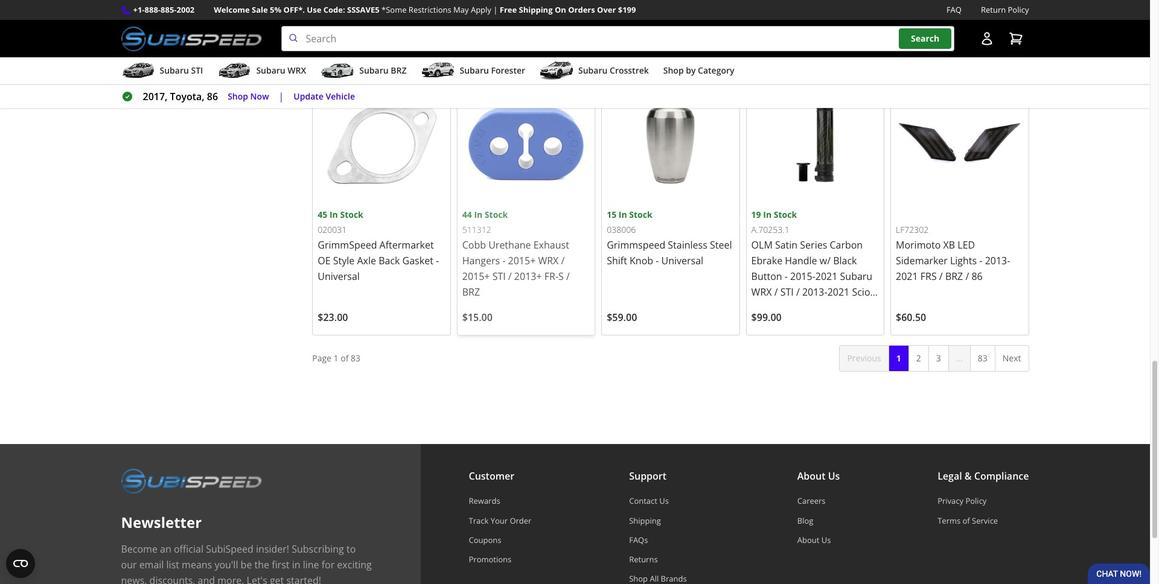 Task type: describe. For each thing, give the bounding box(es) containing it.
1 horizontal spatial of
[[963, 516, 971, 527]]

to
[[347, 543, 356, 557]]

2021 inside morimoto xb led sidemarker lights - 2013- 2021 frs / brz / 86
[[897, 270, 919, 283]]

page 1 of 83
[[313, 353, 361, 364]]

2021 down w/
[[816, 270, 838, 283]]

shop now link
[[228, 90, 269, 104]]

xb
[[944, 238, 956, 252]]

ellipses image
[[949, 345, 971, 372]]

promotions link
[[469, 555, 532, 566]]

toyota,
[[170, 90, 205, 103]]

1 83 from the left
[[351, 353, 361, 364]]

first
[[272, 559, 290, 572]]

privacy policy
[[938, 496, 987, 507]]

our
[[121, 559, 137, 572]]

previous button
[[840, 345, 890, 372]]

cobb
[[463, 238, 486, 252]]

s inside '19 in stock a.70253.1 olm satin series carbon ebrake handle w/ black button - 2015-2021 subaru wrx / sti / 2013-2021 scion fr-s / subaru brz / toyota 86 / 2014-2018 forester / 2013-2017 crosstrek'
[[766, 301, 771, 315]]

led
[[958, 238, 976, 252]]

series
[[801, 238, 828, 252]]

brz inside morimoto xb led sidemarker lights - 2013- 2021 frs / brz / 86
[[946, 270, 964, 283]]

subaru sti
[[160, 65, 203, 76]]

handle
[[786, 254, 818, 267]]

19
[[752, 209, 762, 220]]

grimmspeed
[[607, 238, 666, 252]]

contact us
[[630, 496, 669, 507]]

2 about us from the top
[[798, 535, 832, 546]]

1 horizontal spatial 2013-
[[803, 286, 828, 299]]

+1-888-885-2002
[[133, 4, 195, 15]]

faqs link
[[630, 535, 700, 546]]

lights
[[951, 254, 978, 267]]

subaru up scion
[[841, 270, 873, 283]]

subaru brz
[[360, 65, 407, 76]]

...
[[957, 353, 963, 364]]

3 button
[[929, 345, 950, 372]]

0 horizontal spatial 86
[[207, 90, 218, 103]]

you'll
[[215, 559, 238, 572]]

track
[[469, 516, 489, 527]]

s inside 44 in stock 511312 cobb urethane exhaust hangers - 2015+ wrx / 2015+ sti / 2013+ fr-s / brz
[[559, 270, 564, 283]]

returns link
[[630, 555, 700, 566]]

rewards
[[469, 496, 501, 507]]

subaru sti button
[[121, 60, 203, 84]]

brz inside 44 in stock 511312 cobb urethane exhaust hangers - 2015+ wrx / 2015+ sti / 2013+ fr-s / brz
[[463, 286, 480, 299]]

in for grimmspeed
[[330, 209, 338, 220]]

may
[[454, 4, 469, 15]]

shop for shop now
[[228, 90, 248, 102]]

in for olm
[[764, 209, 772, 220]]

insider!
[[256, 543, 289, 557]]

1 about us from the top
[[798, 470, 841, 484]]

aftermarket
[[380, 238, 434, 252]]

shop by category button
[[664, 60, 735, 84]]

44 in stock 511312 cobb urethane exhaust hangers - 2015+ wrx / 2015+ sti / 2013+ fr-s / brz
[[463, 209, 570, 299]]

$79.00 for first $79.00 'link' from left
[[752, 44, 782, 58]]

next
[[1003, 353, 1022, 364]]

for
[[322, 559, 335, 572]]

1 subispeed logo image from the top
[[121, 26, 262, 51]]

off*.
[[284, 4, 305, 15]]

wrx inside 44 in stock 511312 cobb urethane exhaust hangers - 2015+ wrx / 2015+ sti / 2013+ fr-s / brz
[[539, 254, 559, 267]]

stainless
[[668, 238, 708, 252]]

a subaru brz thumbnail image image
[[321, 62, 355, 80]]

+1-
[[133, 4, 145, 15]]

2 $79.00 link from the left
[[891, 0, 1030, 69]]

about us link
[[798, 535, 841, 546]]

0 horizontal spatial 2015+
[[463, 270, 490, 283]]

1 horizontal spatial |
[[494, 4, 498, 15]]

2002
[[177, 4, 195, 15]]

search input field
[[281, 26, 955, 51]]

3
[[937, 353, 942, 364]]

0 horizontal spatial of
[[341, 353, 349, 364]]

44
[[463, 209, 472, 220]]

update vehicle
[[294, 90, 355, 102]]

subaru forester
[[460, 65, 526, 76]]

next button
[[996, 345, 1030, 372]]

universal inside 15 in stock 038006 grimmspeed stainless steel shift knob  - universal
[[662, 254, 704, 267]]

$25.59
[[318, 44, 348, 58]]

shift
[[607, 254, 628, 267]]

page
[[313, 353, 332, 364]]

2 button
[[909, 345, 930, 372]]

- inside 45 in stock 020031 grimmspeed aftermarket oe style axle back gasket - universal
[[436, 254, 439, 267]]

subaru for subaru wrx
[[256, 65, 286, 76]]

subaru wrx button
[[218, 60, 306, 84]]

forester inside '19 in stock a.70253.1 olm satin series carbon ebrake handle w/ black button - 2015-2021 subaru wrx / sti / 2013-2021 scion fr-s / subaru brz / toyota 86 / 2014-2018 forester / 2013-2017 crosstrek'
[[821, 317, 859, 330]]

1 about from the top
[[798, 470, 826, 484]]

subispeed
[[206, 543, 254, 557]]

rewards link
[[469, 496, 532, 507]]

search
[[912, 33, 940, 44]]

promotions
[[469, 555, 512, 566]]

2017, toyota, 86
[[143, 90, 218, 103]]

a subaru crosstrek thumbnail image image
[[540, 62, 574, 80]]

exciting
[[337, 559, 372, 572]]

$60.50
[[897, 311, 927, 324]]

get
[[270, 575, 284, 585]]

a.70253.1
[[752, 224, 790, 236]]

in for grimmspeed
[[619, 209, 628, 220]]

1 horizontal spatial shipping
[[630, 516, 661, 527]]

*some
[[382, 4, 407, 15]]

fr- inside '19 in stock a.70253.1 olm satin series carbon ebrake handle w/ black button - 2015-2021 subaru wrx / sti / 2013-2021 scion fr-s / subaru brz / toyota 86 / 2014-2018 forester / 2013-2017 crosstrek'
[[752, 301, 766, 315]]

grimmspeed aftermarket oe style axle back gasket - universal image
[[318, 80, 446, 208]]

w/
[[820, 254, 831, 267]]

blog link
[[798, 516, 841, 527]]

020031
[[318, 224, 347, 236]]

45
[[318, 209, 328, 220]]

update vehicle button
[[294, 90, 355, 104]]

0 vertical spatial shipping
[[519, 4, 553, 15]]

2014-
[[772, 317, 797, 330]]

customer
[[469, 470, 515, 484]]

1 inside button
[[897, 353, 902, 364]]

previous
[[848, 353, 882, 364]]

free
[[500, 4, 517, 15]]

on
[[555, 4, 567, 15]]

- inside 44 in stock 511312 cobb urethane exhaust hangers - 2015+ wrx / 2015+ sti / 2013+ fr-s / brz
[[503, 254, 506, 267]]

us for about us link
[[822, 535, 832, 546]]

code:
[[324, 4, 345, 15]]

over
[[598, 4, 616, 15]]

compliance
[[975, 470, 1030, 484]]

gasket
[[403, 254, 434, 267]]

1 $79.00 link from the left
[[747, 0, 885, 69]]

- inside '19 in stock a.70253.1 olm satin series carbon ebrake handle w/ black button - 2015-2021 subaru wrx / sti / 2013-2021 scion fr-s / subaru brz / toyota 86 / 2014-2018 forester / 2013-2017 crosstrek'
[[785, 270, 788, 283]]

track your order
[[469, 516, 532, 527]]

86 inside morimoto xb led sidemarker lights - 2013- 2021 frs / brz / 86
[[972, 270, 983, 283]]

sti inside 44 in stock 511312 cobb urethane exhaust hangers - 2015+ wrx / 2015+ sti / 2013+ fr-s / brz
[[493, 270, 506, 283]]

brz inside dropdown button
[[391, 65, 407, 76]]

shipping link
[[630, 516, 700, 527]]

subaru forester button
[[421, 60, 526, 84]]

2
[[917, 353, 922, 364]]

olm satin series carbon ebrake handle w/ black button - 2015-2021 subaru wrx / sti / 2013-2021 scion fr-s / subaru brz / toyota 86 / 2014-2018 forester / 2013-2017 crosstrek image
[[752, 80, 880, 208]]



Task type: locate. For each thing, give the bounding box(es) containing it.
your
[[491, 516, 508, 527]]

0 vertical spatial policy
[[1009, 4, 1030, 15]]

brz up $15.00
[[463, 286, 480, 299]]

olm
[[752, 238, 773, 252]]

forester down $25.50
[[491, 65, 526, 76]]

terms of service
[[938, 516, 999, 527]]

the
[[255, 559, 269, 572]]

1 in from the left
[[330, 209, 338, 220]]

cobb urethane exhaust hangers - 2015+ wrx / 2015+ sti / 2013+ fr-s / brz image
[[463, 80, 590, 208]]

stock for olm
[[774, 209, 798, 220]]

1 vertical spatial 2013-
[[803, 286, 828, 299]]

15 in stock 038006 grimmspeed stainless steel shift knob  - universal
[[607, 209, 733, 267]]

stock inside 45 in stock 020031 grimmspeed aftermarket oe style axle back gasket - universal
[[340, 209, 364, 220]]

0 vertical spatial shop
[[664, 65, 684, 76]]

of right page
[[341, 353, 349, 364]]

s down button
[[766, 301, 771, 315]]

$79.00
[[752, 44, 782, 58], [897, 44, 927, 58]]

19 in stock a.70253.1 olm satin series carbon ebrake handle w/ black button - 2015-2021 subaru wrx / sti / 2013-2021 scion fr-s / subaru brz / toyota 86 / 2014-2018 forester / 2013-2017 crosstrek
[[752, 209, 877, 346]]

1 horizontal spatial forester
[[821, 317, 859, 330]]

1
[[334, 353, 339, 364], [897, 353, 902, 364]]

1 horizontal spatial sti
[[493, 270, 506, 283]]

2013+
[[515, 270, 542, 283]]

1 1 from the left
[[334, 353, 339, 364]]

subaru wrx
[[256, 65, 306, 76]]

in right "19"
[[764, 209, 772, 220]]

0 horizontal spatial universal
[[318, 270, 360, 283]]

a subaru wrx thumbnail image image
[[218, 62, 252, 80]]

discounts,
[[150, 575, 195, 585]]

stock up '511312'
[[485, 209, 508, 220]]

crosstrek inside dropdown button
[[610, 65, 649, 76]]

2 stock from the left
[[485, 209, 508, 220]]

track your order link
[[469, 516, 532, 527]]

brz inside '19 in stock a.70253.1 olm satin series carbon ebrake handle w/ black button - 2015-2021 subaru wrx / sti / 2013-2021 scion fr-s / subaru brz / toyota 86 / 2014-2018 forester / 2013-2017 crosstrek'
[[815, 301, 833, 315]]

- right the lights
[[980, 254, 983, 267]]

0 horizontal spatial wrx
[[288, 65, 306, 76]]

fr- down button
[[752, 301, 766, 315]]

86 right 'toyota,'
[[207, 90, 218, 103]]

0 horizontal spatial 83
[[351, 353, 361, 364]]

0 horizontal spatial $79.00
[[752, 44, 782, 58]]

0 horizontal spatial policy
[[966, 496, 987, 507]]

1 horizontal spatial 2015+
[[508, 254, 536, 267]]

in for cobb
[[474, 209, 483, 220]]

about us down blog link
[[798, 535, 832, 546]]

2 vertical spatial wrx
[[752, 286, 772, 299]]

subaru for subaru crosstrek
[[579, 65, 608, 76]]

0 horizontal spatial shop
[[228, 90, 248, 102]]

let's
[[247, 575, 267, 585]]

+1-888-885-2002 link
[[133, 4, 195, 16]]

- right "gasket"
[[436, 254, 439, 267]]

fr- inside 44 in stock 511312 cobb urethane exhaust hangers - 2015+ wrx / 2015+ sti / 2013+ fr-s / brz
[[545, 270, 559, 283]]

now
[[250, 90, 269, 102]]

1 horizontal spatial crosstrek
[[802, 333, 845, 346]]

0 vertical spatial about us
[[798, 470, 841, 484]]

official
[[174, 543, 204, 557]]

0 horizontal spatial fr-
[[545, 270, 559, 283]]

5%
[[270, 4, 282, 15]]

crosstrek down 2018
[[802, 333, 845, 346]]

1 horizontal spatial s
[[766, 301, 771, 315]]

1 horizontal spatial $79.00 link
[[891, 0, 1030, 69]]

become an official subispeed insider! subscribing to our email list means you'll be the first in line for exciting news, discounts, and more. let's get started!
[[121, 543, 372, 585]]

3 stock from the left
[[630, 209, 653, 220]]

search button
[[900, 29, 952, 49]]

2 vertical spatial 2013-
[[752, 333, 777, 346]]

stock up 038006
[[630, 209, 653, 220]]

0 vertical spatial universal
[[662, 254, 704, 267]]

a subaru forester thumbnail image image
[[421, 62, 455, 80]]

brz
[[391, 65, 407, 76], [946, 270, 964, 283], [463, 286, 480, 299], [815, 301, 833, 315]]

wrx inside '19 in stock a.70253.1 olm satin series carbon ebrake handle w/ black button - 2015-2021 subaru wrx / sti / 2013-2021 scion fr-s / subaru brz / toyota 86 / 2014-2018 forester / 2013-2017 crosstrek'
[[752, 286, 772, 299]]

1 vertical spatial 86
[[972, 270, 983, 283]]

038006
[[607, 224, 636, 236]]

careers
[[798, 496, 826, 507]]

0 vertical spatial us
[[829, 470, 841, 484]]

1 vertical spatial sti
[[493, 270, 506, 283]]

0 horizontal spatial s
[[559, 270, 564, 283]]

fr- right 2013+
[[545, 270, 559, 283]]

0 vertical spatial |
[[494, 4, 498, 15]]

in inside 45 in stock 020031 grimmspeed aftermarket oe style axle back gasket - universal
[[330, 209, 338, 220]]

policy
[[1009, 4, 1030, 15], [966, 496, 987, 507]]

and
[[198, 575, 215, 585]]

0 horizontal spatial shipping
[[519, 4, 553, 15]]

in inside 15 in stock 038006 grimmspeed stainless steel shift knob  - universal
[[619, 209, 628, 220]]

subaru up 2018
[[780, 301, 812, 315]]

about down "blog"
[[798, 535, 820, 546]]

2 horizontal spatial wrx
[[752, 286, 772, 299]]

of right "terms"
[[963, 516, 971, 527]]

511312
[[463, 224, 492, 236]]

1 vertical spatial shipping
[[630, 516, 661, 527]]

shipping left on
[[519, 4, 553, 15]]

sti inside '19 in stock a.70253.1 olm satin series carbon ebrake handle w/ black button - 2015-2021 subaru wrx / sti / 2013-2021 scion fr-s / subaru brz / toyota 86 / 2014-2018 forester / 2013-2017 crosstrek'
[[781, 286, 794, 299]]

subaru right a subaru brz thumbnail image
[[360, 65, 389, 76]]

1 vertical spatial of
[[963, 516, 971, 527]]

subaru down $21.38
[[579, 65, 608, 76]]

0 vertical spatial fr-
[[545, 270, 559, 283]]

become
[[121, 543, 158, 557]]

2 vertical spatial 86
[[752, 317, 763, 330]]

email
[[139, 559, 164, 572]]

0 vertical spatial about
[[798, 470, 826, 484]]

0 horizontal spatial sti
[[191, 65, 203, 76]]

0 vertical spatial subispeed logo image
[[121, 26, 262, 51]]

1 vertical spatial forester
[[821, 317, 859, 330]]

2 horizontal spatial 86
[[972, 270, 983, 283]]

stock inside 15 in stock 038006 grimmspeed stainless steel shift knob  - universal
[[630, 209, 653, 220]]

terms
[[938, 516, 961, 527]]

legal
[[938, 470, 963, 484]]

subispeed logo image up the newsletter
[[121, 469, 262, 494]]

forester down the toyota at the bottom right of the page
[[821, 317, 859, 330]]

86 inside '19 in stock a.70253.1 olm satin series carbon ebrake handle w/ black button - 2015-2021 subaru wrx / sti / 2013-2021 scion fr-s / subaru brz / toyota 86 / 2014-2018 forester / 2013-2017 crosstrek'
[[752, 317, 763, 330]]

oe
[[318, 254, 331, 267]]

button image
[[980, 31, 995, 46]]

0 vertical spatial crosstrek
[[610, 65, 649, 76]]

1 vertical spatial crosstrek
[[802, 333, 845, 346]]

0 vertical spatial 2015+
[[508, 254, 536, 267]]

stock up 020031
[[340, 209, 364, 220]]

forester
[[491, 65, 526, 76], [821, 317, 859, 330]]

1 horizontal spatial 86
[[752, 317, 763, 330]]

stock inside 44 in stock 511312 cobb urethane exhaust hangers - 2015+ wrx / 2015+ sti / 2013+ fr-s / brz
[[485, 209, 508, 220]]

list
[[166, 559, 179, 572]]

1 vertical spatial wrx
[[539, 254, 559, 267]]

wrx up update at the top of the page
[[288, 65, 306, 76]]

brz left a subaru forester thumbnail image at the left top of page
[[391, 65, 407, 76]]

1 vertical spatial policy
[[966, 496, 987, 507]]

0 horizontal spatial 1
[[334, 353, 339, 364]]

grimmspeed stainless steel shift knob  - universal image
[[607, 80, 735, 208]]

2013- down $99.00
[[752, 333, 777, 346]]

$21.38
[[607, 44, 638, 58]]

0 vertical spatial s
[[559, 270, 564, 283]]

2021 up the toyota at the bottom right of the page
[[828, 286, 850, 299]]

86 left 2014-
[[752, 317, 763, 330]]

1 horizontal spatial 1
[[897, 353, 902, 364]]

universal inside 45 in stock 020031 grimmspeed aftermarket oe style axle back gasket - universal
[[318, 270, 360, 283]]

in inside 44 in stock 511312 cobb urethane exhaust hangers - 2015+ wrx / 2015+ sti / 2013+ fr-s / brz
[[474, 209, 483, 220]]

- left 2015-
[[785, 270, 788, 283]]

policy for return policy
[[1009, 4, 1030, 15]]

button
[[752, 270, 783, 283]]

us up careers 'link'
[[829, 470, 841, 484]]

0 vertical spatial of
[[341, 353, 349, 364]]

a subaru sti thumbnail image image
[[121, 62, 155, 80]]

privacy
[[938, 496, 964, 507]]

scion
[[853, 286, 877, 299]]

wrx down exhaust
[[539, 254, 559, 267]]

about us up careers 'link'
[[798, 470, 841, 484]]

subispeed logo image
[[121, 26, 262, 51], [121, 469, 262, 494]]

about up careers
[[798, 470, 826, 484]]

1 vertical spatial 2015+
[[463, 270, 490, 283]]

4 stock from the left
[[774, 209, 798, 220]]

0 horizontal spatial |
[[279, 90, 284, 103]]

2 in from the left
[[474, 209, 483, 220]]

wrx down button
[[752, 286, 772, 299]]

subaru
[[160, 65, 189, 76], [256, 65, 286, 76], [360, 65, 389, 76], [460, 65, 489, 76], [579, 65, 608, 76], [841, 270, 873, 283], [780, 301, 812, 315]]

apply
[[471, 4, 492, 15]]

3 in from the left
[[619, 209, 628, 220]]

83 inside button
[[979, 353, 988, 364]]

be
[[241, 559, 252, 572]]

2 horizontal spatial 2013-
[[986, 254, 1011, 267]]

1 horizontal spatial wrx
[[539, 254, 559, 267]]

shop inside shop by category dropdown button
[[664, 65, 684, 76]]

subaru for subaru sti
[[160, 65, 189, 76]]

restrictions
[[409, 4, 452, 15]]

shipping
[[519, 4, 553, 15], [630, 516, 661, 527]]

2 vertical spatial sti
[[781, 286, 794, 299]]

1 right page
[[334, 353, 339, 364]]

1 horizontal spatial fr-
[[752, 301, 766, 315]]

1 vertical spatial about us
[[798, 535, 832, 546]]

$99.00
[[752, 311, 782, 324]]

0 vertical spatial sti
[[191, 65, 203, 76]]

us for contact us link
[[660, 496, 669, 507]]

subispeed logo image down 2002
[[121, 26, 262, 51]]

shipping down contact
[[630, 516, 661, 527]]

1 horizontal spatial 83
[[979, 353, 988, 364]]

86 down the lights
[[972, 270, 983, 283]]

shop for shop by category
[[664, 65, 684, 76]]

0 vertical spatial wrx
[[288, 65, 306, 76]]

shop inside shop now link
[[228, 90, 248, 102]]

- inside 15 in stock 038006 grimmspeed stainless steel shift knob  - universal
[[656, 254, 659, 267]]

1 vertical spatial |
[[279, 90, 284, 103]]

welcome sale 5% off*. use code: sssave5
[[214, 4, 380, 15]]

subaru brz button
[[321, 60, 407, 84]]

2018
[[797, 317, 819, 330]]

brz down the lights
[[946, 270, 964, 283]]

subaru up 2017, toyota, 86
[[160, 65, 189, 76]]

news,
[[121, 575, 147, 585]]

in
[[292, 559, 301, 572]]

2013- down 2015-
[[803, 286, 828, 299]]

0 vertical spatial 86
[[207, 90, 218, 103]]

0 horizontal spatial $79.00 link
[[747, 0, 885, 69]]

1 vertical spatial universal
[[318, 270, 360, 283]]

0 vertical spatial forester
[[491, 65, 526, 76]]

line
[[303, 559, 319, 572]]

universal
[[662, 254, 704, 267], [318, 270, 360, 283]]

universal down stainless
[[662, 254, 704, 267]]

more.
[[218, 575, 244, 585]]

coupons link
[[469, 535, 532, 546]]

sti up 'toyota,'
[[191, 65, 203, 76]]

stock up a.70253.1
[[774, 209, 798, 220]]

shop left 'by'
[[664, 65, 684, 76]]

| right now
[[279, 90, 284, 103]]

sti down 2015-
[[781, 286, 794, 299]]

s down exhaust
[[559, 270, 564, 283]]

2 subispeed logo image from the top
[[121, 469, 262, 494]]

lf72302
[[897, 224, 929, 236]]

83 right ...
[[979, 353, 988, 364]]

2 horizontal spatial sti
[[781, 286, 794, 299]]

subaru inside dropdown button
[[579, 65, 608, 76]]

morimoto xb led sidemarker lights - 2013-2021 frs / brz / 86 image
[[897, 80, 1024, 208]]

crosstrek inside '19 in stock a.70253.1 olm satin series carbon ebrake handle w/ black button - 2015-2021 subaru wrx / sti / 2013-2021 scion fr-s / subaru brz / toyota 86 / 2014-2018 forester / 2013-2017 crosstrek'
[[802, 333, 845, 346]]

shop left now
[[228, 90, 248, 102]]

return policy link
[[982, 4, 1030, 16]]

1 vertical spatial fr-
[[752, 301, 766, 315]]

satin
[[776, 238, 798, 252]]

1 vertical spatial us
[[660, 496, 669, 507]]

stock
[[340, 209, 364, 220], [485, 209, 508, 220], [630, 209, 653, 220], [774, 209, 798, 220]]

2017
[[777, 333, 799, 346]]

2013- right the lights
[[986, 254, 1011, 267]]

1 vertical spatial shop
[[228, 90, 248, 102]]

| left free
[[494, 4, 498, 15]]

subaru crosstrek button
[[540, 60, 649, 84]]

2 vertical spatial us
[[822, 535, 832, 546]]

support
[[630, 470, 667, 484]]

started!
[[287, 575, 321, 585]]

1 vertical spatial about
[[798, 535, 820, 546]]

2 1 from the left
[[897, 353, 902, 364]]

2013-
[[986, 254, 1011, 267], [803, 286, 828, 299], [752, 333, 777, 346]]

2013- inside morimoto xb led sidemarker lights - 2013- 2021 frs / brz / 86
[[986, 254, 1011, 267]]

- right knob
[[656, 254, 659, 267]]

$79.00 for first $79.00 'link' from the right
[[897, 44, 927, 58]]

sti down hangers
[[493, 270, 506, 283]]

universal down style
[[318, 270, 360, 283]]

$25.59 link
[[313, 0, 451, 69]]

- down urethane
[[503, 254, 506, 267]]

steel
[[710, 238, 733, 252]]

subaru up now
[[256, 65, 286, 76]]

policy for privacy policy
[[966, 496, 987, 507]]

1 horizontal spatial policy
[[1009, 4, 1030, 15]]

1 horizontal spatial $79.00
[[897, 44, 927, 58]]

in right 45
[[330, 209, 338, 220]]

in right 15
[[619, 209, 628, 220]]

open widget image
[[6, 550, 35, 579]]

brz up 2018
[[815, 301, 833, 315]]

subaru down $25.50
[[460, 65, 489, 76]]

$25.50
[[463, 44, 493, 58]]

1 horizontal spatial shop
[[664, 65, 684, 76]]

forester inside dropdown button
[[491, 65, 526, 76]]

0 horizontal spatial forester
[[491, 65, 526, 76]]

1 $79.00 from the left
[[752, 44, 782, 58]]

sti inside subaru sti dropdown button
[[191, 65, 203, 76]]

2015+ up 2013+
[[508, 254, 536, 267]]

0 vertical spatial 2013-
[[986, 254, 1011, 267]]

subaru for subaru forester
[[460, 65, 489, 76]]

crosstrek down $21.38
[[610, 65, 649, 76]]

1 vertical spatial s
[[766, 301, 771, 315]]

welcome
[[214, 4, 250, 15]]

2015+ down hangers
[[463, 270, 490, 283]]

policy up terms of service link
[[966, 496, 987, 507]]

stock for cobb
[[485, 209, 508, 220]]

policy right return
[[1009, 4, 1030, 15]]

subaru for subaru brz
[[360, 65, 389, 76]]

1 left 2
[[897, 353, 902, 364]]

wrx inside dropdown button
[[288, 65, 306, 76]]

hangers
[[463, 254, 500, 267]]

contact
[[630, 496, 658, 507]]

in inside '19 in stock a.70253.1 olm satin series carbon ebrake handle w/ black button - 2015-2021 subaru wrx / sti / 2013-2021 scion fr-s / subaru brz / toyota 86 / 2014-2018 forester / 2013-2017 crosstrek'
[[764, 209, 772, 220]]

1 horizontal spatial universal
[[662, 254, 704, 267]]

$25.50 link
[[457, 0, 596, 69]]

1 vertical spatial subispeed logo image
[[121, 469, 262, 494]]

2021 down sidemarker
[[897, 270, 919, 283]]

4 in from the left
[[764, 209, 772, 220]]

- inside morimoto xb led sidemarker lights - 2013- 2021 frs / brz / 86
[[980, 254, 983, 267]]

stock inside '19 in stock a.70253.1 olm satin series carbon ebrake handle w/ black button - 2015-2021 subaru wrx / sti / 2013-2021 scion fr-s / subaru brz / toyota 86 / 2014-2018 forester / 2013-2017 crosstrek'
[[774, 209, 798, 220]]

0 horizontal spatial crosstrek
[[610, 65, 649, 76]]

2 83 from the left
[[979, 353, 988, 364]]

2015-
[[791, 270, 816, 283]]

0 horizontal spatial 2013-
[[752, 333, 777, 346]]

in right 44
[[474, 209, 483, 220]]

83 right page
[[351, 353, 361, 364]]

stock for grimmspeed
[[630, 209, 653, 220]]

2 about from the top
[[798, 535, 820, 546]]

1 stock from the left
[[340, 209, 364, 220]]

privacy policy link
[[938, 496, 1030, 507]]

coupons
[[469, 535, 502, 546]]

stock for grimmspeed
[[340, 209, 364, 220]]

us down blog link
[[822, 535, 832, 546]]

2 $79.00 from the left
[[897, 44, 927, 58]]

carbon
[[830, 238, 863, 252]]

-
[[436, 254, 439, 267], [503, 254, 506, 267], [656, 254, 659, 267], [980, 254, 983, 267], [785, 270, 788, 283]]

us up shipping link
[[660, 496, 669, 507]]



Task type: vqa. For each thing, say whether or not it's contained in the screenshot.
Ends corresponding to 10%
no



